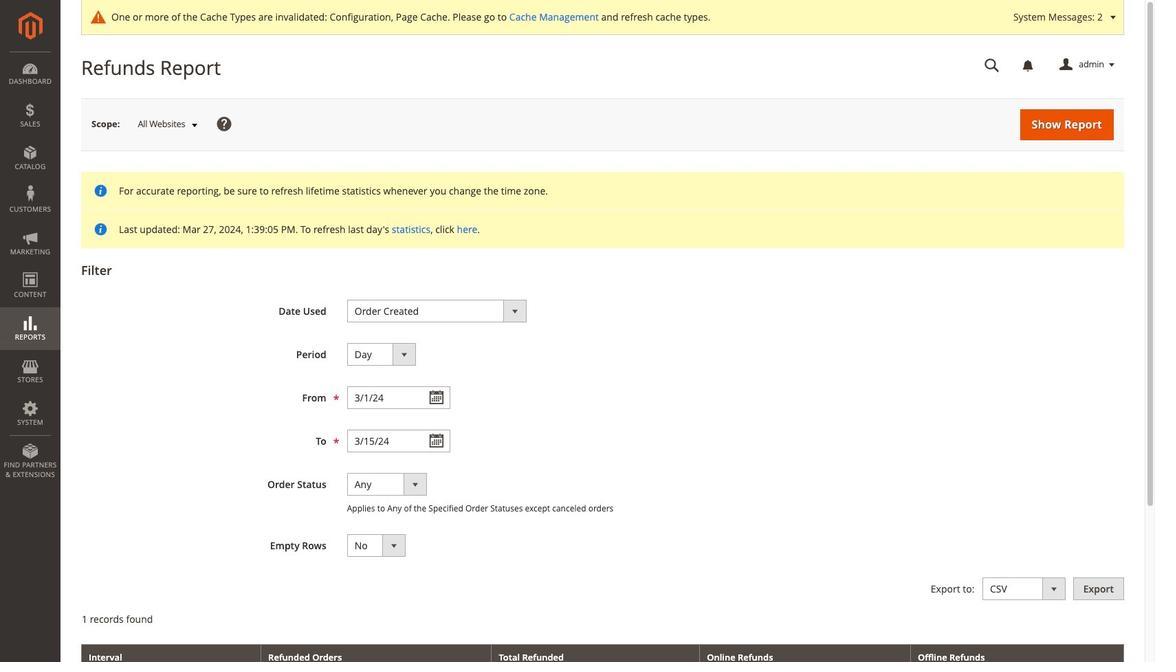 Task type: locate. For each thing, give the bounding box(es) containing it.
magento admin panel image
[[18, 12, 42, 40]]

None text field
[[347, 430, 450, 452]]

menu bar
[[0, 52, 61, 486]]

None text field
[[975, 53, 1009, 77], [347, 386, 450, 409], [975, 53, 1009, 77], [347, 386, 450, 409]]



